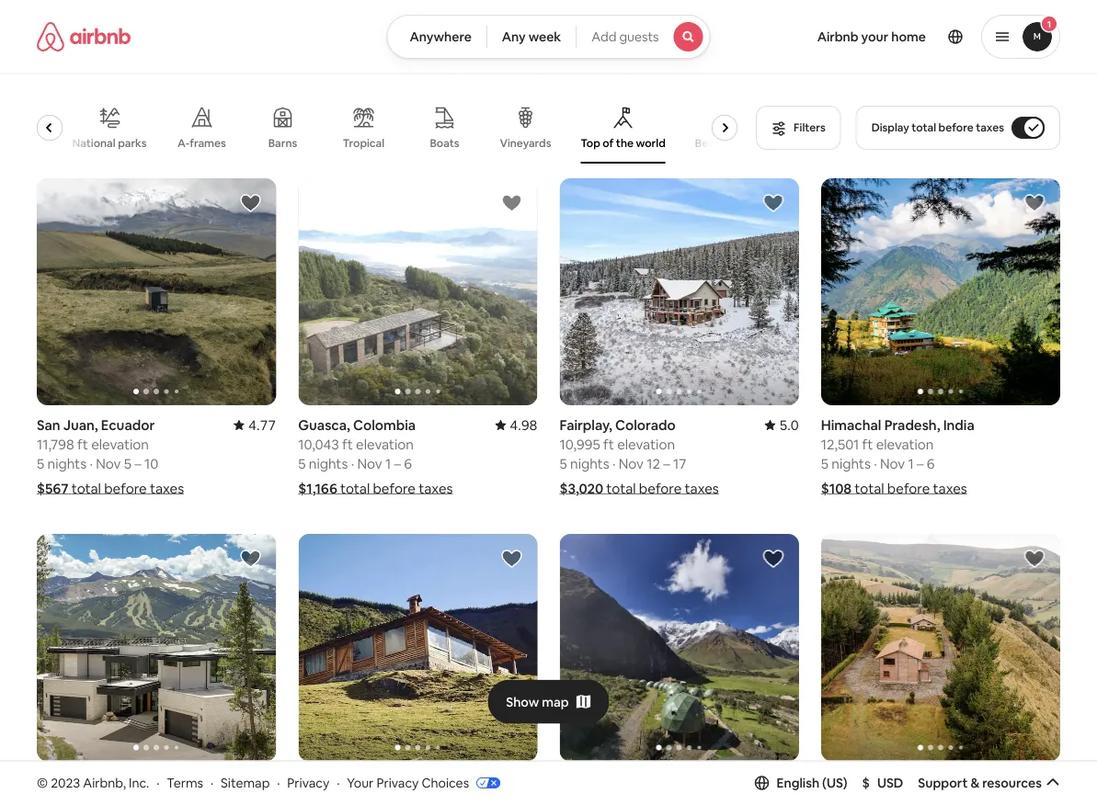 Task type: vqa. For each thing, say whether or not it's contained in the screenshot.
nights
yes



Task type: locate. For each thing, give the bounding box(es) containing it.
& for resources
[[971, 775, 980, 792]]

· right terms link
[[211, 775, 214, 792]]

1 horizontal spatial 4.88
[[1033, 773, 1061, 791]]

total right $567
[[71, 480, 101, 498]]

0 horizontal spatial ecuador
[[101, 416, 155, 434]]

–
[[135, 455, 141, 473], [394, 455, 401, 473], [663, 455, 670, 473], [917, 455, 924, 473]]

before inside display total before taxes button
[[939, 120, 974, 135]]

group containing national parks
[[0, 92, 784, 164]]

your privacy choices link
[[347, 775, 500, 793]]

17
[[673, 455, 687, 473]]

– left 17
[[663, 455, 670, 473]]

3 ft from the left
[[603, 436, 614, 454]]

elevation inside fairplay, colorado 10,995 ft elevation 5 nights · nov 12 – 17 $3,020 total before taxes
[[617, 436, 675, 454]]

san juan, ecuador 11,798 ft elevation 5 nights · nov 5 – 10 $567 total before taxes
[[37, 416, 184, 498]]

san
[[37, 416, 60, 434]]

display total before taxes button
[[856, 106, 1061, 150]]

taxes
[[976, 120, 1004, 135], [150, 480, 184, 498], [419, 480, 453, 498], [685, 480, 719, 498], [933, 480, 967, 498]]

· down colombia
[[351, 455, 354, 473]]

before right display
[[939, 120, 974, 135]]

nights down 10,043
[[309, 455, 348, 473]]

fairplay, colorado 10,995 ft elevation 5 nights · nov 12 – 17 $3,020 total before taxes
[[560, 416, 719, 498]]

total right '$1,166'
[[340, 480, 370, 498]]

5 left 10
[[124, 455, 132, 473]]

before down colombia
[[373, 480, 416, 498]]

· inside fairplay, colorado 10,995 ft elevation 5 nights · nov 12 – 17 $3,020 total before taxes
[[612, 455, 616, 473]]

4 ft from the left
[[862, 436, 873, 454]]

terms · sitemap · privacy
[[167, 775, 330, 792]]

add to wishlist: cayambe, ecuador image
[[1024, 548, 1046, 571]]

nights down the 12,501
[[832, 455, 871, 473]]

$108
[[821, 480, 852, 498]]

add to wishlist: pintag, ecuador image
[[501, 548, 523, 571]]

nov down pradesh,
[[880, 455, 905, 473]]

add to wishlist: fairplay, colorado image
[[762, 192, 784, 214]]

nights inside guasca, colombia 10,043 ft elevation 5 nights · nov 1 – 6 $1,166 total before taxes
[[309, 455, 348, 473]]

sitemap link
[[221, 775, 270, 792]]

3 5 from the left
[[298, 455, 306, 473]]

nov left 12
[[619, 455, 644, 473]]

2 4.88 from the left
[[1033, 773, 1061, 791]]

privacy
[[287, 775, 330, 792], [377, 775, 419, 792]]

2 privacy from the left
[[377, 775, 419, 792]]

– left 10
[[135, 455, 141, 473]]

ft inside himachal pradesh, india 12,501 ft elevation 5 nights · nov 1 – 6 $108 total before taxes
[[862, 436, 873, 454]]

nights
[[47, 455, 87, 473], [309, 455, 348, 473], [570, 455, 609, 473], [832, 455, 871, 473]]

1 button
[[981, 15, 1061, 59]]

before inside guasca, colombia 10,043 ft elevation 5 nights · nov 1 – 6 $1,166 total before taxes
[[373, 480, 416, 498]]

elevation inside guasca, colombia 10,043 ft elevation 5 nights · nov 1 – 6 $1,166 total before taxes
[[356, 436, 414, 454]]

colorado inside fairplay, colorado 10,995 ft elevation 5 nights · nov 12 – 17 $3,020 total before taxes
[[615, 416, 676, 434]]

0 horizontal spatial 1
[[385, 455, 391, 473]]

total
[[912, 120, 936, 135], [71, 480, 101, 498], [340, 480, 370, 498], [606, 480, 636, 498], [855, 480, 884, 498]]

·
[[90, 455, 93, 473], [351, 455, 354, 473], [612, 455, 616, 473], [874, 455, 877, 473], [157, 775, 160, 792], [211, 775, 214, 792], [277, 775, 280, 792], [337, 775, 340, 792]]

1 inside himachal pradesh, india 12,501 ft elevation 5 nights · nov 1 – 6 $108 total before taxes
[[908, 455, 914, 473]]

elevation up 12
[[617, 436, 675, 454]]

0 vertical spatial colorado
[[615, 416, 676, 434]]

inc.
[[129, 775, 149, 792]]

& right bed
[[718, 136, 726, 150]]

4 5 from the left
[[560, 455, 567, 473]]

elevation down pradesh,
[[876, 436, 934, 454]]

taxes inside guasca, colombia 10,043 ft elevation 5 nights · nov 1 – 6 $1,166 total before taxes
[[419, 480, 453, 498]]

1
[[1047, 18, 1052, 30], [385, 455, 391, 473], [908, 455, 914, 473]]

display
[[872, 120, 909, 135]]

2 horizontal spatial ecuador
[[890, 773, 943, 791]]

english (us) button
[[755, 775, 848, 792]]

2 horizontal spatial 1
[[1047, 18, 1052, 30]]

add to wishlist: guasca, colombia image
[[501, 192, 523, 214]]

ft down himachal
[[862, 436, 873, 454]]

©
[[37, 775, 48, 792]]

guests
[[619, 29, 659, 45]]

guasca,
[[298, 416, 350, 434]]

11,798
[[37, 436, 74, 454]]

1 ft from the left
[[77, 436, 88, 454]]

2 elevation from the left
[[356, 436, 414, 454]]

ecuador inside san juan, ecuador 11,798 ft elevation 5 nights · nov 5 – 10 $567 total before taxes
[[101, 416, 155, 434]]

0 horizontal spatial &
[[718, 136, 726, 150]]

ecuador for pintag,
[[346, 773, 400, 791]]

pintag, ecuador
[[298, 773, 400, 791]]

2 6 from the left
[[927, 455, 935, 473]]

colorado for breckenridge,
[[130, 773, 191, 791]]

ft
[[77, 436, 88, 454], [342, 436, 353, 454], [603, 436, 614, 454], [862, 436, 873, 454]]

5 down the 10,995
[[560, 455, 567, 473]]

& right the support
[[971, 775, 980, 792]]

elevation inside san juan, ecuador 11,798 ft elevation 5 nights · nov 5 – 10 $567 total before taxes
[[91, 436, 149, 454]]

taxes inside san juan, ecuador 11,798 ft elevation 5 nights · nov 5 – 10 $567 total before taxes
[[150, 480, 184, 498]]

1 6 from the left
[[404, 455, 412, 473]]

5
[[37, 455, 44, 473], [124, 455, 132, 473], [298, 455, 306, 473], [560, 455, 567, 473], [821, 455, 829, 473]]

pradesh,
[[885, 416, 940, 434]]

ft right the 10,995
[[603, 436, 614, 454]]

ecuador right $
[[890, 773, 943, 791]]

0 vertical spatial &
[[718, 136, 726, 150]]

english
[[777, 775, 820, 792]]

juan,
[[63, 416, 98, 434]]

4 elevation from the left
[[876, 436, 934, 454]]

total inside himachal pradesh, india 12,501 ft elevation 5 nights · nov 1 – 6 $108 total before taxes
[[855, 480, 884, 498]]

colorado right airbnb,
[[130, 773, 191, 791]]

terms
[[167, 775, 203, 792]]

0 horizontal spatial colorado
[[130, 773, 191, 791]]

colorado
[[615, 416, 676, 434], [130, 773, 191, 791]]

3 nights from the left
[[570, 455, 609, 473]]

– inside san juan, ecuador 11,798 ft elevation 5 nights · nov 5 – 10 $567 total before taxes
[[135, 455, 141, 473]]

ft inside guasca, colombia 10,043 ft elevation 5 nights · nov 1 – 6 $1,166 total before taxes
[[342, 436, 353, 454]]

0 horizontal spatial 6
[[404, 455, 412, 473]]

week
[[529, 29, 561, 45]]

nov inside san juan, ecuador 11,798 ft elevation 5 nights · nov 5 – 10 $567 total before taxes
[[96, 455, 121, 473]]

nights inside fairplay, colorado 10,995 ft elevation 5 nights · nov 12 – 17 $3,020 total before taxes
[[570, 455, 609, 473]]

6 down colombia
[[404, 455, 412, 473]]

2 5 from the left
[[124, 455, 132, 473]]

· left 12
[[612, 455, 616, 473]]

elevation down colombia
[[356, 436, 414, 454]]

0 horizontal spatial privacy
[[287, 775, 330, 792]]

· right the inc.
[[157, 775, 160, 792]]

nights inside himachal pradesh, india 12,501 ft elevation 5 nights · nov 1 – 6 $108 total before taxes
[[832, 455, 871, 473]]

choices
[[422, 775, 469, 792]]

6 down pradesh,
[[927, 455, 935, 473]]

$3,020
[[560, 480, 604, 498]]

add to wishlist: san juan, ecuador image
[[239, 192, 261, 214]]

airbnb your home
[[817, 29, 926, 45]]

any week
[[502, 29, 561, 45]]

cayambe,
[[821, 773, 887, 791]]

1 elevation from the left
[[91, 436, 149, 454]]

· down himachal
[[874, 455, 877, 473]]

show map
[[506, 694, 569, 711]]

before inside san juan, ecuador 11,798 ft elevation 5 nights · nov 5 – 10 $567 total before taxes
[[104, 480, 147, 498]]

2 nov from the left
[[357, 455, 382, 473]]

5 inside guasca, colombia 10,043 ft elevation 5 nights · nov 1 – 6 $1,166 total before taxes
[[298, 455, 306, 473]]

5 down the 12,501
[[821, 455, 829, 473]]

profile element
[[733, 0, 1061, 74]]

ecuador
[[101, 416, 155, 434], [346, 773, 400, 791], [890, 773, 943, 791]]

world
[[637, 136, 666, 150]]

group
[[0, 92, 784, 164], [37, 178, 276, 406], [298, 178, 538, 406], [560, 178, 799, 406], [821, 178, 1061, 406], [37, 535, 276, 762], [298, 535, 538, 762], [560, 535, 799, 762], [821, 535, 1061, 762]]

before
[[939, 120, 974, 135], [104, 480, 147, 498], [373, 480, 416, 498], [639, 480, 682, 498], [887, 480, 930, 498]]

– inside himachal pradesh, india 12,501 ft elevation 5 nights · nov 1 – 6 $108 total before taxes
[[917, 455, 924, 473]]

ecuador up 10
[[101, 416, 155, 434]]

nights down 11,798
[[47, 455, 87, 473]]

nov down colombia
[[357, 455, 382, 473]]

1 vertical spatial colorado
[[130, 773, 191, 791]]

2 nights from the left
[[309, 455, 348, 473]]

0 horizontal spatial 4.88
[[510, 773, 538, 791]]

filters
[[794, 120, 826, 135]]

1 – from the left
[[135, 455, 141, 473]]

1 vertical spatial &
[[971, 775, 980, 792]]

ft inside fairplay, colorado 10,995 ft elevation 5 nights · nov 12 – 17 $3,020 total before taxes
[[603, 436, 614, 454]]

privacy left your
[[287, 775, 330, 792]]

ft right 10,043
[[342, 436, 353, 454]]

colorado up 12
[[615, 416, 676, 434]]

2 – from the left
[[394, 455, 401, 473]]

breakfasts
[[728, 136, 784, 150]]

frames
[[190, 136, 227, 150]]

5 down 11,798
[[37, 455, 44, 473]]

5 down 10,043
[[298, 455, 306, 473]]

1 horizontal spatial 6
[[927, 455, 935, 473]]

elevation
[[91, 436, 149, 454], [356, 436, 414, 454], [617, 436, 675, 454], [876, 436, 934, 454]]

1 4.88 from the left
[[510, 773, 538, 791]]

3 – from the left
[[663, 455, 670, 473]]

taxes inside himachal pradesh, india 12,501 ft elevation 5 nights · nov 1 – 6 $108 total before taxes
[[933, 480, 967, 498]]

2 ft from the left
[[342, 436, 353, 454]]

4.77
[[248, 416, 276, 434]]

total right $3,020
[[606, 480, 636, 498]]

ft down juan,
[[77, 436, 88, 454]]

1 nights from the left
[[47, 455, 87, 473]]

english (us)
[[777, 775, 848, 792]]

bed & breakfasts
[[696, 136, 784, 150]]

nights down the 10,995
[[570, 455, 609, 473]]

ecuador for cayambe,
[[890, 773, 943, 791]]

privacy inside your privacy choices link
[[377, 775, 419, 792]]

nov
[[96, 455, 121, 473], [357, 455, 382, 473], [619, 455, 644, 473], [880, 455, 905, 473]]

total right $108
[[855, 480, 884, 498]]

1 horizontal spatial &
[[971, 775, 980, 792]]

parks
[[118, 136, 147, 150]]

1 horizontal spatial ecuador
[[346, 773, 400, 791]]

4 – from the left
[[917, 455, 924, 473]]

top of the world
[[581, 136, 666, 150]]

1 5 from the left
[[37, 455, 44, 473]]

4.88
[[510, 773, 538, 791], [1033, 773, 1061, 791]]

before down 12
[[639, 480, 682, 498]]

a-
[[178, 136, 190, 150]]

5 5 from the left
[[821, 455, 829, 473]]

3 nov from the left
[[619, 455, 644, 473]]

nov left 10
[[96, 455, 121, 473]]

elevation up 10
[[91, 436, 149, 454]]

usd
[[877, 775, 904, 792]]

national parks
[[73, 136, 147, 150]]

1 nov from the left
[[96, 455, 121, 473]]

1 horizontal spatial privacy
[[377, 775, 419, 792]]

– down colombia
[[394, 455, 401, 473]]

$567
[[37, 480, 69, 498]]

· inside san juan, ecuador 11,798 ft elevation 5 nights · nov 5 – 10 $567 total before taxes
[[90, 455, 93, 473]]

1 horizontal spatial colorado
[[615, 416, 676, 434]]

nov inside guasca, colombia 10,043 ft elevation 5 nights · nov 1 – 6 $1,166 total before taxes
[[357, 455, 382, 473]]

privacy right your
[[377, 775, 419, 792]]

ecuador right 'pintag,' on the left bottom of the page
[[346, 773, 400, 791]]

None search field
[[387, 15, 711, 59]]

5.0 out of 5 average rating image
[[765, 416, 799, 434]]

before down 10
[[104, 480, 147, 498]]

12,501
[[821, 436, 859, 454]]

group for cayambe, ecuador
[[821, 535, 1061, 762]]

total right display
[[912, 120, 936, 135]]

6
[[404, 455, 412, 473], [927, 455, 935, 473]]

· down juan,
[[90, 455, 93, 473]]

4 nov from the left
[[880, 455, 905, 473]]

1 horizontal spatial 1
[[908, 455, 914, 473]]

3 elevation from the left
[[617, 436, 675, 454]]

your
[[862, 29, 889, 45]]

add to wishlist: breckenridge, colorado image
[[239, 548, 261, 571]]

cayambe, ecuador
[[821, 773, 943, 791]]

before down pradesh,
[[887, 480, 930, 498]]

&
[[718, 136, 726, 150], [971, 775, 980, 792]]

vineyards
[[500, 136, 552, 150]]

– down pradesh,
[[917, 455, 924, 473]]

before inside fairplay, colorado 10,995 ft elevation 5 nights · nov 12 – 17 $3,020 total before taxes
[[639, 480, 682, 498]]

4 nights from the left
[[832, 455, 871, 473]]



Task type: describe. For each thing, give the bounding box(es) containing it.
add guests
[[592, 29, 659, 45]]

show
[[506, 694, 539, 711]]

the
[[617, 136, 634, 150]]

airbnb your home link
[[806, 17, 937, 56]]

· inside guasca, colombia 10,043 ft elevation 5 nights · nov 1 – 6 $1,166 total before taxes
[[351, 455, 354, 473]]

add to wishlist: cusco, peru image
[[762, 548, 784, 571]]

total inside button
[[912, 120, 936, 135]]

add guests button
[[576, 15, 711, 59]]

total inside guasca, colombia 10,043 ft elevation 5 nights · nov 1 – 6 $1,166 total before taxes
[[340, 480, 370, 498]]

taxes inside button
[[976, 120, 1004, 135]]

10,043
[[298, 436, 339, 454]]

filters button
[[756, 106, 841, 150]]

fairplay,
[[560, 416, 612, 434]]

– inside guasca, colombia 10,043 ft elevation 5 nights · nov 1 – 6 $1,166 total before taxes
[[394, 455, 401, 473]]

support
[[918, 775, 968, 792]]

1 inside dropdown button
[[1047, 18, 1052, 30]]

resources
[[983, 775, 1042, 792]]

colorado for fairplay,
[[615, 416, 676, 434]]

before inside himachal pradesh, india 12,501 ft elevation 5 nights · nov 1 – 6 $108 total before taxes
[[887, 480, 930, 498]]

– inside fairplay, colorado 10,995 ft elevation 5 nights · nov 12 – 17 $3,020 total before taxes
[[663, 455, 670, 473]]

anywhere button
[[387, 15, 487, 59]]

(us)
[[822, 775, 848, 792]]

elevation inside himachal pradesh, india 12,501 ft elevation 5 nights · nov 1 – 6 $108 total before taxes
[[876, 436, 934, 454]]

nights inside san juan, ecuador 11,798 ft elevation 5 nights · nov 5 – 10 $567 total before taxes
[[47, 455, 87, 473]]

4.88 out of 5 average rating image
[[495, 773, 538, 791]]

$ usd
[[862, 775, 904, 792]]

5 inside fairplay, colorado 10,995 ft elevation 5 nights · nov 12 – 17 $3,020 total before taxes
[[560, 455, 567, 473]]

of
[[603, 136, 614, 150]]

guasca, colombia 10,043 ft elevation 5 nights · nov 1 – 6 $1,166 total before taxes
[[298, 416, 453, 498]]

group for san juan, ecuador
[[37, 178, 276, 406]]

1 inside guasca, colombia 10,043 ft elevation 5 nights · nov 1 – 6 $1,166 total before taxes
[[385, 455, 391, 473]]

display total before taxes
[[872, 120, 1004, 135]]

& for breakfasts
[[718, 136, 726, 150]]

anywhere
[[410, 29, 472, 45]]

6 inside himachal pradesh, india 12,501 ft elevation 5 nights · nov 1 – 6 $108 total before taxes
[[927, 455, 935, 473]]

your
[[347, 775, 374, 792]]

breckenridge, colorado
[[37, 773, 191, 791]]

home
[[892, 29, 926, 45]]

nov inside himachal pradesh, india 12,501 ft elevation 5 nights · nov 1 – 6 $108 total before taxes
[[880, 455, 905, 473]]

group for fairplay, colorado
[[560, 178, 799, 406]]

10
[[144, 455, 159, 473]]

10,995
[[560, 436, 600, 454]]

india
[[943, 416, 975, 434]]

6 inside guasca, colombia 10,043 ft elevation 5 nights · nov 1 – 6 $1,166 total before taxes
[[404, 455, 412, 473]]

4.88 for pintag, ecuador
[[510, 773, 538, 791]]

breckenridge,
[[37, 773, 127, 791]]

© 2023 airbnb, inc. ·
[[37, 775, 160, 792]]

himachal
[[821, 416, 882, 434]]

top
[[581, 136, 601, 150]]

himachal pradesh, india 12,501 ft elevation 5 nights · nov 1 – 6 $108 total before taxes
[[821, 416, 975, 498]]

nov inside fairplay, colorado 10,995 ft elevation 5 nights · nov 12 – 17 $3,020 total before taxes
[[619, 455, 644, 473]]

5 inside himachal pradesh, india 12,501 ft elevation 5 nights · nov 1 – 6 $108 total before taxes
[[821, 455, 829, 473]]

national
[[73, 136, 116, 150]]

· left privacy link
[[277, 775, 280, 792]]

airbnb
[[817, 29, 859, 45]]

barns
[[269, 136, 298, 150]]

none search field containing anywhere
[[387, 15, 711, 59]]

· inside himachal pradesh, india 12,501 ft elevation 5 nights · nov 1 – 6 $108 total before taxes
[[874, 455, 877, 473]]

ft inside san juan, ecuador 11,798 ft elevation 5 nights · nov 5 – 10 $567 total before taxes
[[77, 436, 88, 454]]

terms link
[[167, 775, 203, 792]]

bed
[[696, 136, 716, 150]]

$1,166
[[298, 480, 337, 498]]

12
[[647, 455, 660, 473]]

4.98
[[510, 416, 538, 434]]

add
[[592, 29, 617, 45]]

sitemap
[[221, 775, 270, 792]]

· left your
[[337, 775, 340, 792]]

5.0
[[779, 416, 799, 434]]

4.88 out of 5 average rating image
[[1018, 773, 1061, 791]]

2023
[[51, 775, 80, 792]]

group for breckenridge, colorado
[[37, 535, 276, 762]]

colombia
[[353, 416, 416, 434]]

tropical
[[343, 136, 385, 150]]

a-frames
[[178, 136, 227, 150]]

total inside san juan, ecuador 11,798 ft elevation 5 nights · nov 5 – 10 $567 total before taxes
[[71, 480, 101, 498]]

your privacy choices
[[347, 775, 469, 792]]

4.98 out of 5 average rating image
[[495, 416, 538, 434]]

privacy link
[[287, 775, 330, 792]]

group for himachal pradesh, india
[[821, 178, 1061, 406]]

total inside fairplay, colorado 10,995 ft elevation 5 nights · nov 12 – 17 $3,020 total before taxes
[[606, 480, 636, 498]]

any week button
[[486, 15, 577, 59]]

taxes inside fairplay, colorado 10,995 ft elevation 5 nights · nov 12 – 17 $3,020 total before taxes
[[685, 480, 719, 498]]

1 privacy from the left
[[287, 775, 330, 792]]

group for guasca, colombia
[[298, 178, 538, 406]]

pintag,
[[298, 773, 343, 791]]

map
[[542, 694, 569, 711]]

boats
[[430, 136, 460, 150]]

4.77 out of 5 average rating image
[[234, 416, 276, 434]]

camping
[[0, 136, 41, 150]]

add to wishlist: himachal pradesh, india image
[[1024, 192, 1046, 214]]

airbnb,
[[83, 775, 126, 792]]

support & resources button
[[918, 775, 1061, 792]]

support & resources
[[918, 775, 1042, 792]]

$
[[862, 775, 870, 792]]

4.88 for cayambe, ecuador
[[1033, 773, 1061, 791]]

any
[[502, 29, 526, 45]]

show map button
[[488, 680, 610, 724]]

group for pintag, ecuador
[[298, 535, 538, 762]]



